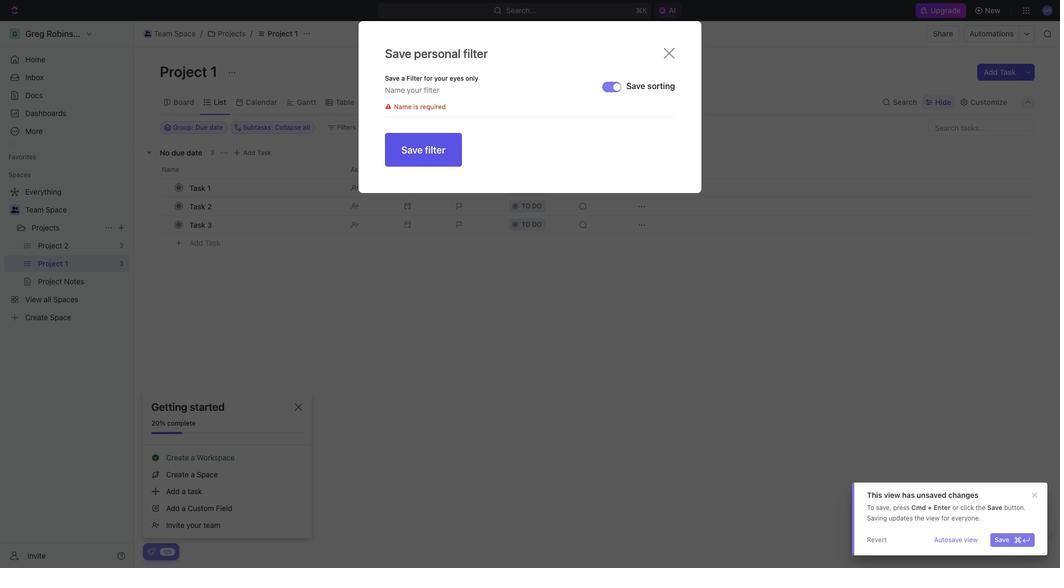 Task type: describe. For each thing, give the bounding box(es) containing it.
1 horizontal spatial projects
[[218, 29, 246, 38]]

‎task 2 link
[[187, 199, 342, 214]]

0 vertical spatial team space
[[154, 29, 196, 38]]

gantt
[[297, 97, 316, 106]]

revert button
[[863, 533, 891, 547]]

0 horizontal spatial your
[[187, 521, 202, 530]]

add task for leftmost add task 'button'
[[189, 238, 221, 247]]

save,
[[876, 504, 892, 512]]

this view has unsaved changes to save, press cmd + enter or click the save button. saving updates the view for everyone.
[[867, 491, 1026, 522]]

to
[[867, 504, 874, 512]]

name
[[394, 103, 412, 111]]

1 vertical spatial view
[[926, 514, 940, 522]]

date
[[187, 148, 202, 157]]

for inside the save personal filter dialog
[[424, 74, 433, 82]]

task up ‎task 1 link
[[257, 149, 271, 157]]

autosave
[[934, 536, 963, 544]]

sorting
[[648, 81, 675, 91]]

calendar
[[246, 97, 277, 106]]

+
[[928, 504, 932, 512]]

list
[[214, 97, 226, 106]]

create for create a space
[[166, 470, 189, 479]]

0 vertical spatial projects link
[[205, 27, 248, 40]]

task down task 3 at the left of page
[[205, 238, 221, 247]]

team
[[204, 521, 221, 530]]

favorites button
[[4, 151, 40, 164]]

new
[[985, 6, 1001, 15]]

inbox link
[[4, 69, 130, 86]]

save button
[[991, 533, 1035, 547]]

sidebar navigation
[[0, 21, 135, 568]]

filter
[[407, 74, 422, 82]]

‎task 1
[[189, 183, 211, 192]]

save for sorting
[[627, 81, 645, 91]]

revert
[[867, 536, 887, 544]]

task inside the task 3 link
[[189, 220, 205, 229]]

a for task
[[182, 487, 186, 496]]

calendar link
[[244, 95, 277, 109]]

2
[[207, 202, 212, 211]]

add a task
[[166, 487, 202, 496]]

enter
[[934, 504, 951, 512]]

press
[[893, 504, 910, 512]]

started
[[190, 401, 225, 413]]

task 3
[[189, 220, 212, 229]]

0 vertical spatial project
[[268, 29, 293, 38]]

team space inside sidebar navigation
[[25, 205, 67, 214]]

add task for rightmost add task 'button'
[[984, 68, 1016, 76]]

0 vertical spatial 3
[[210, 149, 214, 157]]

customize
[[971, 97, 1008, 106]]

table
[[336, 97, 354, 106]]

gantt link
[[295, 95, 316, 109]]

20%
[[151, 419, 166, 427]]

saving
[[867, 514, 887, 522]]

create a workspace
[[166, 453, 235, 462]]

0 horizontal spatial team space link
[[25, 202, 128, 218]]

0 vertical spatial team
[[154, 29, 172, 38]]

spaces
[[8, 171, 31, 179]]

save a filter for your eyes only
[[385, 74, 479, 82]]

due
[[172, 148, 185, 157]]

complete
[[167, 419, 196, 427]]

create for create a workspace
[[166, 453, 189, 462]]

20% complete
[[151, 419, 196, 427]]

1 vertical spatial projects link
[[32, 219, 100, 236]]

2 horizontal spatial add task button
[[978, 64, 1022, 81]]

1 / from the left
[[200, 29, 203, 38]]

‎task for ‎task 2
[[189, 202, 205, 211]]

name is required
[[394, 103, 446, 111]]

filter inside button
[[425, 144, 446, 155]]

only
[[466, 74, 479, 82]]

onboarding checklist button image
[[147, 548, 156, 556]]

add left task
[[166, 487, 180, 496]]

a for workspace
[[191, 453, 195, 462]]

your inside the save personal filter dialog
[[434, 74, 448, 82]]

1/5
[[164, 548, 171, 555]]

automations button
[[965, 26, 1019, 42]]

board link
[[171, 95, 194, 109]]

add up ‎task 1 link
[[243, 149, 255, 157]]

add down task 3 at the left of page
[[189, 238, 203, 247]]

changes
[[949, 491, 979, 500]]

home
[[25, 55, 46, 64]]

Na﻿me your filter text field
[[385, 82, 602, 98]]

table link
[[334, 95, 354, 109]]

updates
[[889, 514, 913, 522]]

personal
[[414, 46, 461, 61]]

docs link
[[4, 87, 130, 104]]

task 3 link
[[187, 217, 342, 232]]

0 vertical spatial team space link
[[141, 27, 198, 40]]

project 1 link
[[255, 27, 301, 40]]

no due date
[[160, 148, 202, 157]]

board
[[174, 97, 194, 106]]

customize button
[[957, 95, 1011, 109]]

share button
[[927, 25, 960, 42]]

invite for invite your team
[[166, 521, 185, 530]]

no
[[160, 148, 170, 157]]

add up customize
[[984, 68, 998, 76]]

save filter button
[[385, 133, 462, 167]]

required
[[420, 103, 446, 111]]

unsaved
[[917, 491, 947, 500]]

1 vertical spatial project 1
[[160, 63, 221, 80]]

docs
[[25, 91, 43, 100]]

user group image inside tree
[[11, 207, 19, 213]]

save filter
[[401, 144, 446, 155]]

2 horizontal spatial space
[[197, 470, 218, 479]]



Task type: vqa. For each thing, say whether or not it's contained in the screenshot.
Create
yes



Task type: locate. For each thing, give the bounding box(es) containing it.
team inside sidebar navigation
[[25, 205, 44, 214]]

save for filter
[[401, 144, 423, 155]]

1 vertical spatial user group image
[[11, 207, 19, 213]]

1 vertical spatial your
[[187, 521, 202, 530]]

team
[[154, 29, 172, 38], [25, 205, 44, 214]]

view inside autosave view button
[[964, 536, 978, 544]]

onboarding checklist button element
[[147, 548, 156, 556]]

0 vertical spatial for
[[424, 74, 433, 82]]

projects
[[218, 29, 246, 38], [32, 223, 60, 232]]

0 vertical spatial view
[[884, 491, 901, 500]]

workspace
[[197, 453, 235, 462]]

0 vertical spatial projects
[[218, 29, 246, 38]]

projects inside sidebar navigation
[[32, 223, 60, 232]]

view for autosave
[[964, 536, 978, 544]]

add task button down task 3 at the left of page
[[185, 237, 225, 250]]

1 vertical spatial add task
[[243, 149, 271, 157]]

1 vertical spatial team space link
[[25, 202, 128, 218]]

a
[[401, 74, 405, 82], [191, 453, 195, 462], [191, 470, 195, 479], [182, 487, 186, 496], [182, 504, 186, 513]]

task down ‎task 2
[[189, 220, 205, 229]]

2 vertical spatial space
[[197, 470, 218, 479]]

a up create a space
[[191, 453, 195, 462]]

add task
[[984, 68, 1016, 76], [243, 149, 271, 157], [189, 238, 221, 247]]

1 vertical spatial team space
[[25, 205, 67, 214]]

1 horizontal spatial team space link
[[141, 27, 198, 40]]

share
[[933, 29, 953, 38]]

1 vertical spatial team
[[25, 205, 44, 214]]

save personal filter dialog
[[359, 21, 702, 193]]

getting
[[151, 401, 187, 413]]

0 horizontal spatial user group image
[[11, 207, 19, 213]]

2 vertical spatial view
[[964, 536, 978, 544]]

a down 'add a task'
[[182, 504, 186, 513]]

list link
[[212, 95, 226, 109]]

1 vertical spatial space
[[46, 205, 67, 214]]

the right click
[[976, 504, 986, 512]]

filter
[[463, 46, 488, 61], [425, 144, 446, 155]]

0 horizontal spatial team space
[[25, 205, 67, 214]]

1 horizontal spatial team
[[154, 29, 172, 38]]

filter up "only"
[[463, 46, 488, 61]]

for down enter
[[942, 514, 950, 522]]

2 ‎task from the top
[[189, 202, 205, 211]]

add task button
[[978, 64, 1022, 81], [231, 147, 275, 159], [185, 237, 225, 250]]

view
[[884, 491, 901, 500], [926, 514, 940, 522], [964, 536, 978, 544]]

‎task 1 link
[[187, 180, 342, 195]]

1 horizontal spatial team space
[[154, 29, 196, 38]]

1 vertical spatial add task button
[[231, 147, 275, 159]]

1 vertical spatial filter
[[425, 144, 446, 155]]

0 vertical spatial your
[[434, 74, 448, 82]]

a for filter
[[401, 74, 405, 82]]

getting started
[[151, 401, 225, 413]]

everyone.
[[952, 514, 981, 522]]

a for space
[[191, 470, 195, 479]]

1 vertical spatial create
[[166, 470, 189, 479]]

team space
[[154, 29, 196, 38], [25, 205, 67, 214]]

view down everyone.
[[964, 536, 978, 544]]

assignees button
[[411, 121, 460, 134]]

save personal filter
[[385, 46, 488, 61]]

⌘k
[[636, 6, 647, 15]]

0 horizontal spatial for
[[424, 74, 433, 82]]

2 vertical spatial 1
[[207, 183, 211, 192]]

0 horizontal spatial filter
[[425, 144, 446, 155]]

save
[[385, 46, 411, 61], [385, 74, 400, 82], [627, 81, 645, 91], [401, 144, 423, 155], [988, 504, 1003, 512], [995, 536, 1010, 544]]

home link
[[4, 51, 130, 68]]

add down 'add a task'
[[166, 504, 180, 513]]

1 horizontal spatial project
[[268, 29, 293, 38]]

Search tasks... text field
[[929, 120, 1035, 136]]

add task button up ‎task 1 link
[[231, 147, 275, 159]]

3
[[210, 149, 214, 157], [207, 220, 212, 229]]

2 vertical spatial add task button
[[185, 237, 225, 250]]

2 / from the left
[[250, 29, 253, 38]]

0 horizontal spatial /
[[200, 29, 203, 38]]

add task button up customize
[[978, 64, 1022, 81]]

1 vertical spatial the
[[915, 514, 925, 522]]

1 horizontal spatial filter
[[463, 46, 488, 61]]

automations
[[970, 29, 1014, 38]]

0 vertical spatial filter
[[463, 46, 488, 61]]

user group image inside team space link
[[144, 31, 151, 36]]

save inside this view has unsaved changes to save, press cmd + enter or click the save button. saving updates the view for everyone.
[[988, 504, 1003, 512]]

create up 'add a task'
[[166, 470, 189, 479]]

0 vertical spatial space
[[174, 29, 196, 38]]

or
[[953, 504, 959, 512]]

2 horizontal spatial add task
[[984, 68, 1016, 76]]

the down the "cmd"
[[915, 514, 925, 522]]

0 horizontal spatial project
[[160, 63, 207, 80]]

0 vertical spatial add task button
[[978, 64, 1022, 81]]

autosave view
[[934, 536, 978, 544]]

‎task 2
[[189, 202, 212, 211]]

filter down assignees button
[[425, 144, 446, 155]]

0 horizontal spatial projects
[[32, 223, 60, 232]]

has
[[902, 491, 915, 500]]

add task down task 3 at the left of page
[[189, 238, 221, 247]]

1 horizontal spatial for
[[942, 514, 950, 522]]

for inside this view has unsaved changes to save, press cmd + enter or click the save button. saving updates the view for everyone.
[[942, 514, 950, 522]]

search button
[[879, 95, 921, 109]]

save left 'button.'
[[988, 504, 1003, 512]]

1 vertical spatial ‎task
[[189, 202, 205, 211]]

invite
[[166, 521, 185, 530], [27, 551, 46, 560]]

button.
[[1005, 504, 1026, 512]]

0 vertical spatial project 1
[[268, 29, 298, 38]]

1 horizontal spatial /
[[250, 29, 253, 38]]

1 vertical spatial for
[[942, 514, 950, 522]]

0 vertical spatial add task
[[984, 68, 1016, 76]]

0 horizontal spatial team
[[25, 205, 44, 214]]

add a custom field
[[166, 504, 232, 513]]

1 horizontal spatial your
[[434, 74, 448, 82]]

hide button
[[923, 95, 955, 109]]

search...
[[506, 6, 536, 15]]

space inside sidebar navigation
[[46, 205, 67, 214]]

assignees
[[424, 123, 455, 131]]

save left filter
[[385, 74, 400, 82]]

favorites
[[8, 153, 36, 161]]

‎task left 2
[[189, 202, 205, 211]]

create a space
[[166, 470, 218, 479]]

1 horizontal spatial the
[[976, 504, 986, 512]]

custom
[[188, 504, 214, 513]]

a up task
[[191, 470, 195, 479]]

save down assignees button
[[401, 144, 423, 155]]

a left filter
[[401, 74, 405, 82]]

field
[[216, 504, 232, 513]]

a for custom
[[182, 504, 186, 513]]

search
[[893, 97, 918, 106]]

task up customize
[[1000, 68, 1016, 76]]

space
[[174, 29, 196, 38], [46, 205, 67, 214], [197, 470, 218, 479]]

hide
[[935, 97, 952, 106]]

cmd
[[912, 504, 926, 512]]

0 vertical spatial invite
[[166, 521, 185, 530]]

1 horizontal spatial space
[[174, 29, 196, 38]]

eyes
[[450, 74, 464, 82]]

dashboards link
[[4, 105, 130, 122]]

1 horizontal spatial add task button
[[231, 147, 275, 159]]

dashboards
[[25, 109, 66, 118]]

0 horizontal spatial project 1
[[160, 63, 221, 80]]

save for a
[[385, 74, 400, 82]]

close image
[[295, 404, 302, 411]]

‎task for ‎task 1
[[189, 183, 205, 192]]

tree containing team space
[[4, 184, 130, 326]]

save left the sorting
[[627, 81, 645, 91]]

1 horizontal spatial projects link
[[205, 27, 248, 40]]

0 horizontal spatial projects link
[[32, 219, 100, 236]]

for
[[424, 74, 433, 82], [942, 514, 950, 522]]

1 horizontal spatial add task
[[243, 149, 271, 157]]

0 horizontal spatial invite
[[27, 551, 46, 560]]

invite for invite
[[27, 551, 46, 560]]

view up save,
[[884, 491, 901, 500]]

upgrade link
[[916, 3, 966, 18]]

1 ‎task from the top
[[189, 183, 205, 192]]

add task up ‎task 1 link
[[243, 149, 271, 157]]

0 horizontal spatial add task
[[189, 238, 221, 247]]

save sorting
[[627, 81, 675, 91]]

invite your team
[[166, 521, 221, 530]]

add
[[984, 68, 998, 76], [243, 149, 255, 157], [189, 238, 203, 247], [166, 487, 180, 496], [166, 504, 180, 513]]

project
[[268, 29, 293, 38], [160, 63, 207, 80]]

2 horizontal spatial view
[[964, 536, 978, 544]]

inbox
[[25, 73, 44, 82]]

0 vertical spatial user group image
[[144, 31, 151, 36]]

view down +
[[926, 514, 940, 522]]

1 horizontal spatial view
[[926, 514, 940, 522]]

add task up customize
[[984, 68, 1016, 76]]

3 down 2
[[207, 220, 212, 229]]

task
[[1000, 68, 1016, 76], [257, 149, 271, 157], [189, 220, 205, 229], [205, 238, 221, 247]]

1 horizontal spatial project 1
[[268, 29, 298, 38]]

autosave view button
[[930, 533, 982, 547]]

1 vertical spatial invite
[[27, 551, 46, 560]]

3 right date
[[210, 149, 214, 157]]

0 horizontal spatial space
[[46, 205, 67, 214]]

1 create from the top
[[166, 453, 189, 462]]

save down 'button.'
[[995, 536, 1010, 544]]

0 vertical spatial 1
[[295, 29, 298, 38]]

this
[[867, 491, 882, 500]]

a left task
[[182, 487, 186, 496]]

invite inside sidebar navigation
[[27, 551, 46, 560]]

is
[[413, 103, 419, 111]]

tree inside sidebar navigation
[[4, 184, 130, 326]]

0 vertical spatial create
[[166, 453, 189, 462]]

user group image
[[144, 31, 151, 36], [11, 207, 19, 213]]

1
[[295, 29, 298, 38], [210, 63, 218, 80], [207, 183, 211, 192]]

0 vertical spatial ‎task
[[189, 183, 205, 192]]

0 horizontal spatial view
[[884, 491, 901, 500]]

save for personal
[[385, 46, 411, 61]]

0 horizontal spatial add task button
[[185, 237, 225, 250]]

1 vertical spatial project
[[160, 63, 207, 80]]

2 vertical spatial add task
[[189, 238, 221, 247]]

your left eyes
[[434, 74, 448, 82]]

click
[[961, 504, 974, 512]]

new button
[[970, 2, 1007, 19]]

2 create from the top
[[166, 470, 189, 479]]

1 horizontal spatial invite
[[166, 521, 185, 530]]

1 vertical spatial 3
[[207, 220, 212, 229]]

tree
[[4, 184, 130, 326]]

your down add a custom field
[[187, 521, 202, 530]]

a inside dialog
[[401, 74, 405, 82]]

task
[[188, 487, 202, 496]]

1 horizontal spatial user group image
[[144, 31, 151, 36]]

1 vertical spatial projects
[[32, 223, 60, 232]]

‎task up ‎task 2
[[189, 183, 205, 192]]

1 vertical spatial 1
[[210, 63, 218, 80]]

0 vertical spatial the
[[976, 504, 986, 512]]

for right filter
[[424, 74, 433, 82]]

view for this
[[884, 491, 901, 500]]

save up filter
[[385, 46, 411, 61]]

create up create a space
[[166, 453, 189, 462]]

upgrade
[[931, 6, 961, 15]]

‎task
[[189, 183, 205, 192], [189, 202, 205, 211]]

0 horizontal spatial the
[[915, 514, 925, 522]]



